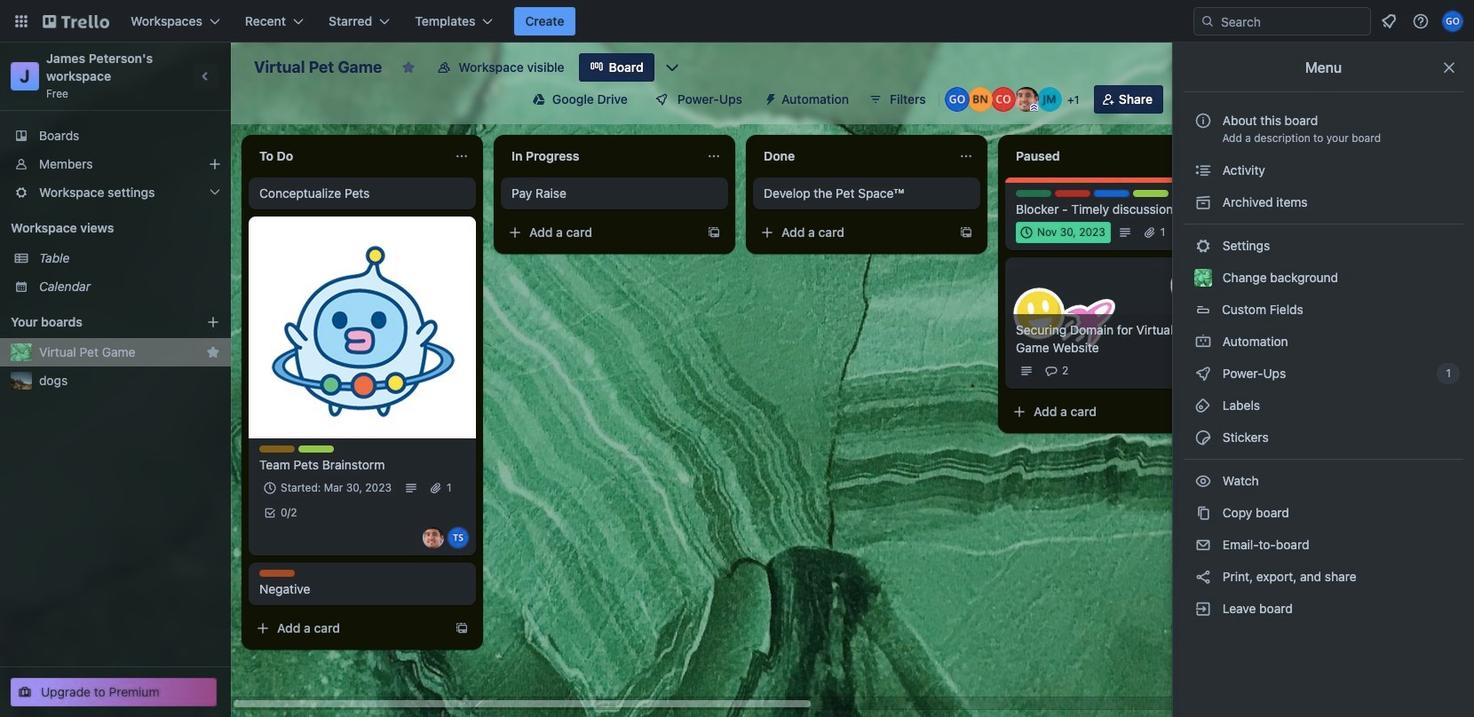 Task type: describe. For each thing, give the bounding box(es) containing it.
google drive icon image
[[533, 93, 545, 106]]

christina overa (christinaovera) image
[[991, 87, 1016, 112]]

gary orlando (garyorlando) image
[[1443, 11, 1464, 32]]

customize views image
[[664, 59, 681, 76]]

0 notifications image
[[1379, 11, 1400, 32]]

color: bold lime, title: "team task" element
[[299, 446, 334, 453]]

0 vertical spatial create from template… image
[[707, 226, 721, 240]]

your boards with 2 items element
[[11, 312, 179, 333]]

star or unstar board image
[[402, 60, 416, 75]]

Search field
[[1216, 9, 1371, 34]]

this member is an admin of this board. image
[[1031, 104, 1039, 112]]

7 sm image from the top
[[1195, 601, 1213, 618]]

color: bold lime, title: none image
[[1134, 190, 1169, 197]]

color: blue, title: "fyi" element
[[1095, 190, 1130, 197]]

2 sm image from the top
[[1195, 333, 1213, 351]]

0 vertical spatial james peterson (jamespeterson93) image
[[1015, 87, 1039, 112]]

workspace navigation collapse icon image
[[194, 64, 219, 89]]

1 vertical spatial create from template… image
[[455, 622, 469, 636]]

Board name text field
[[245, 53, 391, 82]]

1 vertical spatial james peterson (jamespeterson93) image
[[423, 528, 444, 549]]

create from template… image
[[960, 226, 974, 240]]

open information menu image
[[1413, 12, 1431, 30]]

color: green, title: "goal" element
[[1016, 190, 1052, 197]]

1 sm image from the top
[[1195, 162, 1213, 179]]

primary element
[[0, 0, 1475, 43]]



Task type: vqa. For each thing, say whether or not it's contained in the screenshot.
bottom Starred Icon
no



Task type: locate. For each thing, give the bounding box(es) containing it.
james peterson (jamespeterson93) image left tara schultz (taraschultz7) image
[[423, 528, 444, 549]]

3 sm image from the top
[[1195, 473, 1213, 490]]

4 sm image from the top
[[1195, 505, 1213, 522]]

color: yellow, title: none image
[[259, 446, 295, 453]]

add board image
[[206, 315, 220, 330]]

None checkbox
[[1016, 222, 1111, 243]]

jeremy miller (jeremymiller198) image
[[1038, 87, 1062, 112]]

ben nelson (bennelson96) image
[[968, 87, 993, 112]]

1 horizontal spatial create from template… image
[[707, 226, 721, 240]]

sm image
[[757, 85, 782, 110], [1195, 194, 1213, 211], [1195, 237, 1213, 255], [1195, 365, 1213, 383], [1195, 397, 1213, 415], [1195, 429, 1213, 447]]

search image
[[1201, 14, 1216, 28]]

tara schultz (taraschultz7) image
[[448, 528, 469, 549]]

None text field
[[753, 142, 953, 171]]

color: red, title: "blocker" element
[[1056, 190, 1091, 197]]

james peterson (jamespeterson93) image right ben nelson (bennelson96) image
[[1015, 87, 1039, 112]]

0 horizontal spatial james peterson (jamespeterson93) image
[[423, 528, 444, 549]]

create from template… image
[[707, 226, 721, 240], [455, 622, 469, 636]]

0 horizontal spatial create from template… image
[[455, 622, 469, 636]]

None text field
[[249, 142, 448, 171], [501, 142, 700, 171], [1006, 142, 1205, 171], [249, 142, 448, 171], [501, 142, 700, 171], [1006, 142, 1205, 171]]

5 sm image from the top
[[1195, 537, 1213, 554]]

sm image
[[1195, 162, 1213, 179], [1195, 333, 1213, 351], [1195, 473, 1213, 490], [1195, 505, 1213, 522], [1195, 537, 1213, 554], [1195, 569, 1213, 586], [1195, 601, 1213, 618]]

6 sm image from the top
[[1195, 569, 1213, 586]]

james peterson (jamespeterson93) image
[[1015, 87, 1039, 112], [423, 528, 444, 549]]

color: orange, title: none image
[[259, 570, 295, 578]]

gary orlando (garyorlando) image
[[945, 87, 970, 112]]

1 horizontal spatial james peterson (jamespeterson93) image
[[1015, 87, 1039, 112]]

starred icon image
[[206, 346, 220, 360]]

back to home image
[[43, 7, 109, 36]]



